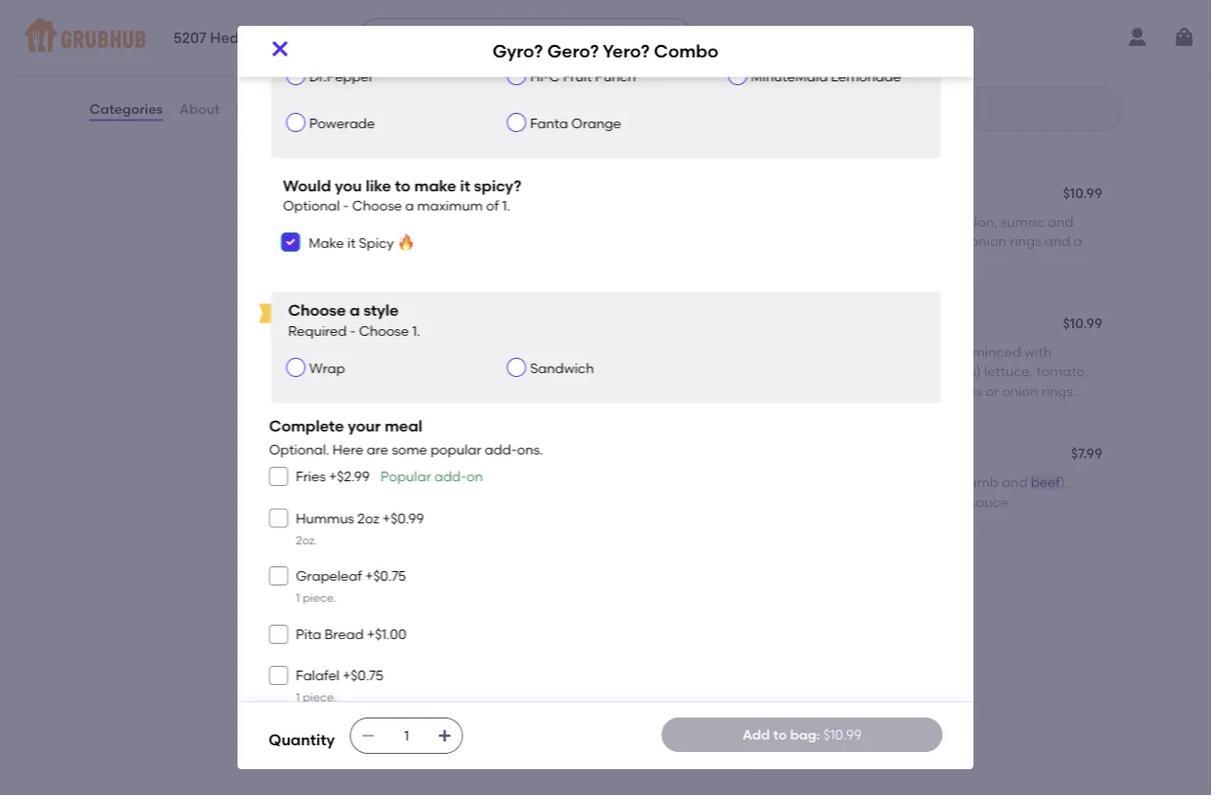 Task type: locate. For each thing, give the bounding box(es) containing it.
2 vertical spatial fountain
[[509, 383, 563, 399]]

it up maximum
[[460, 176, 470, 195]]

0 horizontal spatial ),
[[631, 344, 640, 360]]

0 vertical spatial piece.
[[302, 591, 336, 605]]

choose
[[352, 198, 402, 214], [288, 301, 346, 320], [359, 323, 409, 339]]

0 vertical spatial $10.99
[[1063, 185, 1103, 201]]

0 vertical spatial fountain
[[538, 135, 585, 149]]

svg image
[[284, 237, 296, 248], [272, 629, 284, 641]]

0 vertical spatial combo
[[654, 41, 719, 62]]

parsley, up fountain.
[[713, 364, 763, 380]]

svg image down 'thin'
[[272, 629, 284, 641]]

combo up provolone,
[[513, 447, 562, 464]]

0 horizontal spatial pita
[[315, 587, 341, 604]]

drink. inside ), lettuce, tomato, onion, feta and tzatziki sauce. with your choice of fries or onion rings and a fountain drink.
[[567, 383, 602, 399]]

0 horizontal spatial feta
[[434, 364, 460, 380]]

bread
[[324, 627, 363, 643]]

piece. down "falafel"
[[302, 691, 336, 705]]

a inside or chicken, onion, provolone, served on sub bread with a side of pepperoncini.
[[357, 494, 366, 510]]

sumac inside , lettuce, tomato, onion, sumac and tahini sauce. with your choice of fries or onion rings and a fountain drink.
[[1001, 214, 1045, 230]]

sumac
[[572, 214, 616, 230], [1001, 214, 1045, 230]]

+ for falafel
[[342, 668, 350, 684]]

1 horizontal spatial svg image
[[284, 237, 296, 248]]

gero? down diet coke
[[547, 41, 599, 62]]

0 horizontal spatial spices)
[[507, 607, 552, 623]]

0 horizontal spatial coke
[[309, 21, 343, 37]]

a inside ), lettuce, tomato, onion, feta and tzatziki sauce. with your choice of fries or onion rings and a fountain drink.
[[497, 383, 506, 399]]

drink.
[[770, 253, 806, 269], [567, 383, 602, 399]]

1 horizontal spatial drink.
[[770, 253, 806, 269]]

choice
[[861, 233, 904, 250], [284, 383, 328, 399], [892, 383, 936, 399]]

, for , lettuce, tomato, onion, sumac and tahini sauce. with your choice of fries or onion rings and a fountain drink.
[[844, 214, 848, 230]]

- inside would you like to make it spicy? optional - choose a maximum of 1.
[[343, 198, 348, 214]]

pita down the beef
[[284, 214, 309, 230]]

your inside ), lettuce, tomato, onion, feta and tzatziki sauce. with your choice of fries or onion rings and a fountain drink.
[[619, 364, 648, 380]]

pita left bread
[[295, 627, 321, 643]]

1 for grapeleaf
[[295, 591, 300, 605]]

it inside would you like to make it spicy? optional - choose a maximum of 1.
[[460, 176, 470, 195]]

tomato, inside , lettuce, tomato, onion, sumac and tahini sauce. with your choice of fries or onion rings and a fountain drink.
[[903, 214, 955, 230]]

main navigation navigation
[[0, 0, 1211, 75]]

1 vertical spatial gyro
[[890, 474, 919, 491]]

piece.
[[302, 591, 336, 605], [302, 691, 336, 705]]

0 vertical spatial -
[[343, 198, 348, 214]]

yero?
[[603, 41, 650, 62], [367, 317, 403, 333]]

greek
[[284, 344, 323, 360], [713, 474, 752, 491]]

1 vertical spatial drink.
[[567, 383, 602, 399]]

tomato, inside ), lettuce, tomato, onion, feta and tzatziki sauce.
[[765, 494, 817, 510]]

1 inside the falafel + $0.75 1 piece.
[[295, 691, 300, 705]]

greek for greek style pita bread with gyro meat (lamb and beef
[[713, 474, 752, 491]]

coke up dr.pepper
[[309, 21, 343, 37]]

pita
[[284, 214, 309, 230], [295, 627, 321, 643]]

wraps and sandwiches tab
[[89, 83, 223, 124]]

lettuce, inside ), lettuce, tomato, onion, feta and tzatziki sauce. with your choice of fries or onion rings and a fountain drink.
[[284, 364, 333, 380]]

wraps left about
[[89, 85, 131, 102]]

minced inside minced with parsley, onion and mediterranean spices) lettuce, tomato, and tahini sauce.
[[543, 587, 593, 604]]

wraps for wraps and sandwiches make it a combo! add fries or onion rings and a fountain drink for an additional charge.
[[269, 108, 334, 133]]

2 piece. from the top
[[302, 691, 336, 705]]

mediterranean-ize the philly steak combo
[[284, 447, 562, 464]]

and
[[135, 85, 161, 102], [339, 108, 379, 133], [503, 135, 525, 149], [619, 214, 645, 230], [1048, 214, 1074, 230], [1045, 233, 1071, 250], [573, 344, 599, 360], [463, 364, 489, 380], [806, 364, 831, 380], [468, 383, 494, 399], [713, 383, 739, 399], [713, 402, 739, 419], [1002, 474, 1028, 491], [892, 494, 918, 510], [377, 607, 402, 623], [284, 626, 310, 642]]

$0.75 inside the grapeleaf + $0.75 1 piece.
[[373, 569, 406, 585]]

), inside ), lettuce, tomato, onion, feta and tzatziki sauce.
[[1060, 474, 1069, 491]]

0 horizontal spatial meat
[[493, 344, 528, 360]]

1 horizontal spatial coke
[[559, 21, 593, 37]]

greek right sub
[[713, 474, 752, 491]]

0 horizontal spatial gero?
[[325, 317, 365, 333]]

minced with parsley, onion and mediterranean spices) lettuce, tomato, and tahini sauce. with your choice of fries or onion rings and a fountain.
[[713, 344, 1088, 419]]

it left combo!
[[302, 135, 309, 149]]

style for greek style pita bread with gyro meat (lamb and
[[326, 344, 356, 360]]

0 horizontal spatial it
[[302, 135, 309, 149]]

1 horizontal spatial fries
[[393, 135, 419, 149]]

feta down greek style pita bread with gyro meat (lamb and
[[434, 364, 460, 380]]

choice inside the minced with parsley, onion and mediterranean spices) lettuce, tomato, and tahini sauce. with your choice of fries or onion rings and a fountain.
[[892, 383, 936, 399]]

feta inside ), lettuce, tomato, onion, feta and tzatziki sauce. with your choice of fries or onion rings and a fountain drink.
[[434, 364, 460, 380]]

0 horizontal spatial sumac
[[572, 214, 616, 230]]

or
[[422, 135, 433, 149], [954, 233, 967, 250], [377, 383, 391, 399], [986, 383, 999, 399], [382, 474, 396, 491]]

fries for feta
[[347, 383, 374, 399]]

hedgewood
[[210, 30, 296, 47]]

to left bag:
[[773, 727, 787, 743]]

1 vertical spatial pita
[[788, 474, 814, 491]]

1 , from the left
[[415, 214, 419, 230]]

- right "required"
[[350, 323, 355, 339]]

minced inside the minced with parsley, onion and mediterranean spices) lettuce, tomato, and tahini sauce. with your choice of fries or onion rings and a fountain.
[[972, 344, 1022, 360]]

add-
[[484, 442, 517, 458], [434, 469, 466, 485]]

+ up thin pita with kofta kabob (ground
[[365, 569, 373, 585]]

sandwiches left about button
[[89, 105, 168, 122]]

1 horizontal spatial style
[[363, 301, 398, 320]]

1 vertical spatial with
[[828, 383, 858, 399]]

fries inside , lettuce, tomato, onion, sumac and tahini sauce. with your choice of fries or onion rings and a fountain drink.
[[924, 233, 951, 250]]

style down 'spicy'
[[363, 301, 398, 320]]

onion inside wraps and sandwiches make it a combo! add fries or onion rings and a fountain drink for an additional charge.
[[436, 135, 467, 149]]

fries inside the minced with parsley, onion and mediterranean spices) lettuce, tomato, and tahini sauce. with your choice of fries or onion rings and a fountain.
[[956, 383, 983, 399]]

gero?
[[547, 41, 599, 62], [325, 317, 365, 333]]

0 vertical spatial 1.
[[502, 198, 510, 214]]

meat for greek style pita bread with gyro meat (lamb and
[[493, 344, 528, 360]]

1. up greek style pita bread with gyro meat (lamb and
[[412, 323, 420, 339]]

minced with parsley, onion and mediterranean spices) lettuce, tomato, and tahini sauce.
[[284, 587, 659, 642]]

gyro? gero? yero?  combo
[[493, 41, 719, 62], [284, 317, 455, 333]]

1 vertical spatial -
[[350, 323, 355, 339]]

parsley, inside minced with parsley, onion and mediterranean spices) lettuce, tomato, and tahini sauce.
[[284, 607, 334, 623]]

2 1 from the top
[[295, 691, 300, 705]]

0 vertical spatial pita
[[359, 344, 385, 360]]

maximum
[[417, 198, 482, 214]]

gyro? gero? yero?  combo up punch
[[493, 41, 719, 62]]

0 vertical spatial wraps
[[89, 85, 131, 102]]

popular
[[430, 442, 481, 458]]

1 horizontal spatial sandwiches
[[384, 108, 505, 133]]

sauce. for , lettuce, tomato, onion, sumac and tahini sauce. with your choice of fries or onion rings and a fountain drink.
[[753, 233, 796, 250]]

1 sumac from the left
[[572, 214, 616, 230]]

make down reviews
[[269, 135, 299, 149]]

0 vertical spatial tzatziki
[[492, 364, 537, 380]]

1 vertical spatial 1
[[295, 691, 300, 705]]

1 vertical spatial wrap
[[309, 361, 345, 377]]

some
[[391, 442, 427, 458]]

combo up additional
[[654, 41, 719, 62]]

of
[[486, 198, 499, 214], [908, 233, 921, 250], [331, 383, 344, 399], [939, 383, 952, 399], [334, 474, 347, 491], [399, 494, 412, 510]]

1 horizontal spatial ,
[[844, 214, 848, 230]]

punch
[[595, 68, 636, 85]]

wrap down "required"
[[309, 361, 345, 377]]

lettuce, inside minced with parsley, onion and mediterranean spices) lettuce, tomato, and tahini sauce.
[[555, 607, 604, 623]]

svg image
[[1173, 26, 1196, 49], [269, 37, 292, 60], [272, 513, 284, 524], [361, 729, 376, 744], [437, 729, 453, 744]]

1 vertical spatial spices)
[[507, 607, 552, 623]]

+ inside the grapeleaf + $0.75 1 piece.
[[365, 569, 373, 585]]

), for ), lettuce, tomato, onion, feta and tzatziki sauce. with your choice of fries or onion rings and a fountain drink.
[[631, 344, 640, 360]]

), for ), lettuce, tomato, onion, feta and tzatziki sauce.
[[1060, 474, 1069, 491]]

1 vertical spatial combo
[[406, 317, 455, 333]]

$0.75 inside the falafel + $0.75 1 piece.
[[350, 668, 383, 684]]

add- right popular
[[484, 442, 517, 458]]

0 vertical spatial parsley,
[[713, 364, 763, 380]]

0 vertical spatial greek
[[284, 344, 323, 360]]

+ for grapeleaf
[[365, 569, 373, 585]]

drink
[[587, 135, 615, 149]]

1 horizontal spatial tzatziki
[[921, 494, 966, 510]]

or inside wraps and sandwiches make it a combo! add fries or onion rings and a fountain drink for an additional charge.
[[422, 135, 433, 149]]

piece. inside the falafel + $0.75 1 piece.
[[302, 691, 336, 705]]

0 horizontal spatial make
[[269, 135, 299, 149]]

hummus 2oz + $0.99 2oz.
[[295, 510, 424, 547]]

$0.75 for grapeleaf
[[373, 569, 406, 585]]

2 , from the left
[[844, 214, 848, 230]]

with inside , lettuce, tomato, onion, sumac and tahini sauce. with your choice of fries or onion rings and a fountain drink.
[[799, 233, 826, 250]]

0 vertical spatial add-
[[484, 442, 517, 458]]

1 vertical spatial $0.75
[[350, 668, 383, 684]]

fountain inside ), lettuce, tomato, onion, feta and tzatziki sauce. with your choice of fries or onion rings and a fountain drink.
[[509, 383, 563, 399]]

0 horizontal spatial drink.
[[567, 383, 602, 399]]

fountain inside , lettuce, tomato, onion, sumac and tahini sauce. with your choice of fries or onion rings and a fountain drink.
[[713, 253, 767, 269]]

svg image down optional
[[284, 237, 296, 248]]

1. inside would you like to make it spicy? optional - choose a maximum of 1.
[[502, 198, 510, 214]]

1 horizontal spatial mediterranean
[[835, 364, 933, 380]]

with inside the minced with parsley, onion and mediterranean spices) lettuce, tomato, and tahini sauce. with your choice of fries or onion rings and a fountain.
[[1025, 344, 1052, 360]]

1 horizontal spatial -
[[350, 323, 355, 339]]

0 vertical spatial make
[[269, 135, 299, 149]]

0 horizontal spatial -
[[343, 198, 348, 214]]

coke
[[309, 21, 343, 37], [559, 21, 593, 37]]

1 vertical spatial fountain
[[713, 253, 767, 269]]

mediterranean for minced with parsley, onion and mediterranean spices) lettuce, tomato, and tahini sauce. with your choice of fries or onion rings and a fountain.
[[835, 364, 933, 380]]

fries + $2.99
[[295, 469, 369, 485]]

1 horizontal spatial minced
[[972, 344, 1022, 360]]

philly
[[434, 447, 469, 464]]

onion, inside ), lettuce, tomato, onion, feta and tzatziki sauce.
[[820, 494, 860, 510]]

sandwiches inside wraps and sandwiches make it a combo! add fries or onion rings and a fountain drink for an additional charge.
[[384, 108, 505, 133]]

pita bread + $1.00
[[295, 627, 406, 643]]

parsley,
[[713, 364, 763, 380], [284, 607, 334, 623]]

pita
[[359, 344, 385, 360], [788, 474, 814, 491], [315, 587, 341, 604]]

style down "required"
[[326, 344, 356, 360]]

sauce. inside , lettuce, tomato, onion, sumac and tahini sauce. with your choice of fries or onion rings and a fountain drink.
[[753, 233, 796, 250]]

0 horizontal spatial to
[[395, 176, 410, 195]]

pita down fountain.
[[788, 474, 814, 491]]

parsley, down 'thin'
[[284, 607, 334, 623]]

minutemaid lemonade
[[751, 68, 901, 85]]

spices) inside minced with parsley, onion and mediterranean spices) lettuce, tomato, and tahini sauce.
[[507, 607, 552, 623]]

tzatziki inside ), lettuce, tomato, onion, feta and tzatziki sauce. with your choice of fries or onion rings and a fountain drink.
[[492, 364, 537, 380]]

pita for pita bread with
[[284, 214, 309, 230]]

and inside ), lettuce, tomato, onion, feta and tzatziki sauce.
[[892, 494, 918, 510]]

wraps inside wraps and sandwiches make it a combo! add fries or onion rings and a fountain drink for an additional charge.
[[269, 108, 334, 133]]

0 horizontal spatial gyro?
[[284, 317, 322, 333]]

1 vertical spatial $10.99
[[1063, 315, 1103, 331]]

2 vertical spatial choose
[[359, 323, 409, 339]]

gyro for greek style pita bread with gyro meat (lamb and
[[461, 344, 490, 360]]

1 horizontal spatial spices)
[[936, 364, 981, 380]]

gyro for greek style pita bread with gyro meat (lamb and beef
[[890, 474, 919, 491]]

1 horizontal spatial combo
[[513, 447, 562, 464]]

fries
[[924, 233, 951, 250], [347, 383, 374, 399], [956, 383, 983, 399]]

about button
[[178, 75, 221, 144]]

0 vertical spatial meat
[[493, 344, 528, 360]]

feta for ), lettuce, tomato, onion, feta and tzatziki sauce.
[[863, 494, 889, 510]]

tzatziki inside ), lettuce, tomato, onion, feta and tzatziki sauce.
[[921, 494, 966, 510]]

-
[[343, 198, 348, 214], [350, 323, 355, 339]]

piece. inside the grapeleaf + $0.75 1 piece.
[[302, 591, 336, 605]]

2 vertical spatial style
[[755, 474, 785, 491]]

combo up greek style pita bread with gyro meat (lamb and
[[406, 317, 455, 333]]

onion inside , lettuce, tomato, onion, sumac and tahini sauce. with your choice of fries or onion rings and a fountain drink.
[[971, 233, 1007, 250]]

feta down greek style pita bread with gyro meat (lamb and beef
[[863, 494, 889, 510]]

piece. for grapeleaf
[[302, 591, 336, 605]]

optional
[[282, 198, 339, 214]]

tomato, inside the minced with parsley, onion and mediterranean spices) lettuce, tomato, and tahini sauce. with your choice of fries or onion rings and a fountain.
[[1037, 364, 1088, 380]]

hi-
[[530, 68, 549, 85]]

1 coke from the left
[[309, 21, 343, 37]]

1 vertical spatial ),
[[1060, 474, 1069, 491]]

charge.
[[713, 135, 756, 149]]

0 horizontal spatial fries
[[347, 383, 374, 399]]

combo
[[654, 41, 719, 62], [406, 317, 455, 333], [513, 447, 562, 464]]

pita down choose a style required - choose 1. in the top of the page
[[359, 344, 385, 360]]

1 down kofta
[[295, 591, 300, 605]]

yero? up greek style pita bread with gyro meat (lamb and
[[367, 317, 403, 333]]

mediterranean
[[835, 364, 933, 380], [406, 607, 504, 623]]

wrap up kofta
[[370, 560, 406, 577]]

would
[[282, 176, 331, 195]]

on down steak
[[466, 469, 483, 485]]

0 vertical spatial choose
[[352, 198, 402, 214]]

1 vertical spatial yero?
[[367, 317, 403, 333]]

1 horizontal spatial on
[[617, 474, 633, 491]]

0 vertical spatial feta
[[434, 364, 460, 380]]

svg image for make it spicy 🔥
[[284, 237, 296, 248]]

fountain for , lettuce, tomato, onion, sumac and tahini sauce. with your choice of fries or onion rings and a fountain drink.
[[713, 253, 767, 269]]

lettuce, inside , lettuce, tomato, onion, sumac and tahini sauce. with your choice of fries or onion rings and a fountain drink.
[[851, 214, 900, 230]]

), inside ), lettuce, tomato, onion, feta and tzatziki sauce. with your choice of fries or onion rings and a fountain drink.
[[631, 344, 640, 360]]

1 horizontal spatial greek
[[713, 474, 752, 491]]

1 horizontal spatial pita
[[359, 344, 385, 360]]

0 horizontal spatial svg image
[[272, 629, 284, 641]]

sandwiches up rings
[[384, 108, 505, 133]]

1 vertical spatial wraps
[[269, 108, 334, 133]]

and inside wraps and sandwiches
[[135, 85, 161, 102]]

, inside , lettuce, tomato, onion, sumac and tahini sauce. with your choice of fries or onion rings and a fountain drink.
[[844, 214, 848, 230]]

fries down optional.
[[295, 469, 325, 485]]

drink. inside , lettuce, tomato, onion, sumac and tahini sauce. with your choice of fries or onion rings and a fountain drink.
[[770, 253, 806, 269]]

1 horizontal spatial meat
[[922, 474, 957, 491]]

$0.99
[[390, 510, 424, 527]]

onion, for ), lettuce, tomato, onion, feta and tzatziki sauce.
[[820, 494, 860, 510]]

make
[[269, 135, 299, 149], [308, 235, 344, 252]]

or inside ), lettuce, tomato, onion, feta and tzatziki sauce. with your choice of fries or onion rings and a fountain drink.
[[377, 383, 391, 399]]

, for , lettuce, tomato, onion, sumac and tahini sauce.
[[415, 214, 419, 230]]

wrap
[[392, 187, 428, 203], [309, 361, 345, 377], [370, 560, 406, 577]]

1 horizontal spatial yero?
[[603, 41, 650, 62]]

wrap for kabob
[[370, 560, 406, 577]]

1 vertical spatial make
[[308, 235, 344, 252]]

0 vertical spatial ),
[[631, 344, 640, 360]]

it inside wraps and sandwiches make it a combo! add fries or onion rings and a fountain drink for an additional charge.
[[302, 135, 309, 149]]

it down pita bread with beef
[[347, 235, 355, 252]]

add
[[367, 135, 391, 149], [743, 727, 770, 743]]

make down pita bread with beef
[[308, 235, 344, 252]]

+ inside the falafel + $0.75 1 piece.
[[342, 668, 350, 684]]

choose up greek style pita bread with gyro meat (lamb and
[[359, 323, 409, 339]]

1 down "falafel"
[[295, 691, 300, 705]]

choice of beef
[[284, 474, 379, 491]]

1 inside the grapeleaf + $0.75 1 piece.
[[295, 591, 300, 605]]

tomato, for ), lettuce, tomato, onion, feta and tzatziki sauce. with your choice of fries or onion rings and a fountain drink.
[[336, 364, 388, 380]]

fountain inside wraps and sandwiches make it a combo! add fries or onion rings and a fountain drink for an additional charge.
[[538, 135, 585, 149]]

lettuce, inside the minced with parsley, onion and mediterranean spices) lettuce, tomato, and tahini sauce. with your choice of fries or onion rings and a fountain.
[[984, 364, 1033, 380]]

+ right "falafel"
[[342, 668, 350, 684]]

a inside , lettuce, tomato, onion, sumac and tahini sauce. with your choice of fries or onion rings and a fountain drink.
[[1074, 233, 1083, 250]]

thin
[[284, 587, 312, 604]]

$0.75 down pita bread + $1.00
[[350, 668, 383, 684]]

and inside , lettuce, tomato, onion, sumac and tahini sauce.
[[619, 214, 645, 230]]

tomato, inside ), lettuce, tomato, onion, feta and tzatziki sauce. with your choice of fries or onion rings and a fountain drink.
[[336, 364, 388, 380]]

🔥
[[397, 235, 410, 252]]

1 horizontal spatial wraps
[[269, 108, 334, 133]]

fries up make
[[393, 135, 419, 149]]

choose down like
[[352, 198, 402, 214]]

1 vertical spatial gyro? gero? yero?  combo
[[284, 317, 455, 333]]

optional.
[[269, 442, 329, 458]]

- down "you"
[[343, 198, 348, 214]]

categories
[[90, 101, 163, 117]]

ize
[[388, 447, 406, 464]]

0 vertical spatial style
[[363, 301, 398, 320]]

spices) for minced with parsley, onion and mediterranean spices) lettuce, tomato, and tahini sauce.
[[507, 607, 552, 623]]

to right like
[[395, 176, 410, 195]]

1. down spicy?
[[502, 198, 510, 214]]

rings inside , lettuce, tomato, onion, sumac and tahini sauce. with your choice of fries or onion rings and a fountain drink.
[[1010, 233, 1041, 250]]

1 horizontal spatial ),
[[1060, 474, 1069, 491]]

sauce.
[[324, 233, 367, 250], [753, 233, 796, 250], [540, 364, 583, 380], [782, 383, 825, 399], [969, 494, 1012, 510], [353, 626, 396, 642]]

tahini inside , lettuce, tomato, onion, sumac and tahini sauce. with your choice of fries or onion rings and a fountain drink.
[[713, 233, 750, 250]]

rings for sumac
[[1010, 233, 1041, 250]]

sandwiches inside tab
[[89, 105, 168, 122]]

1 horizontal spatial with
[[828, 383, 858, 399]]

0 horizontal spatial mediterranean
[[406, 607, 504, 623]]

would you like to make it spicy? optional - choose a maximum of 1.
[[282, 176, 521, 214]]

tzatziki down greek style pita bread with gyro meat (lamb and beef
[[921, 494, 966, 510]]

2oz.
[[295, 533, 317, 547]]

+ down mediterranean-
[[329, 469, 337, 485]]

sauce. inside ), lettuce, tomato, onion, feta and tzatziki sauce.
[[969, 494, 1012, 510]]

wraps up combo!
[[269, 108, 334, 133]]

diet coke
[[530, 21, 593, 37]]

1 vertical spatial svg image
[[272, 629, 284, 641]]

tomato, inside , lettuce, tomato, onion, sumac and tahini sauce.
[[474, 214, 526, 230]]

1 vertical spatial 1.
[[412, 323, 420, 339]]

+ for fries
[[329, 469, 337, 485]]

lettuce, for ), lettuce, tomato, onion, feta and tzatziki sauce.
[[713, 494, 762, 510]]

yero? up punch
[[603, 41, 650, 62]]

greek down "required"
[[284, 344, 323, 360]]

for
[[618, 135, 633, 149]]

2 sumac from the left
[[1001, 214, 1045, 230]]

minced for minced with parsley, onion and mediterranean spices) lettuce, tomato, and tahini sauce. with your choice of fries or onion rings and a fountain.
[[972, 344, 1022, 360]]

1 horizontal spatial it
[[347, 235, 355, 252]]

sumac for , lettuce, tomato, onion, sumac and tahini sauce.
[[572, 214, 616, 230]]

add left bag:
[[743, 727, 770, 743]]

on left sub
[[617, 474, 633, 491]]

1 1 from the top
[[295, 591, 300, 605]]

fries
[[393, 135, 419, 149], [295, 469, 325, 485]]

1 horizontal spatial add-
[[484, 442, 517, 458]]

add- down philly
[[434, 469, 466, 485]]

),
[[631, 344, 640, 360], [1060, 474, 1069, 491]]

1 vertical spatial greek
[[713, 474, 752, 491]]

add inside wraps and sandwiches make it a combo! add fries or onion rings and a fountain drink for an additional charge.
[[367, 135, 391, 149]]

gyro? gero? yero?  combo up greek style pita bread with gyro meat (lamb and
[[284, 317, 455, 333]]

1 horizontal spatial make
[[308, 235, 344, 252]]

1 vertical spatial tzatziki
[[921, 494, 966, 510]]

sandwiches
[[89, 105, 168, 122], [384, 108, 505, 133]]

of inside the minced with parsley, onion and mediterranean spices) lettuce, tomato, and tahini sauce. with your choice of fries or onion rings and a fountain.
[[939, 383, 952, 399]]

drink. for with
[[567, 383, 602, 399]]

rings inside the minced with parsley, onion and mediterranean spices) lettuce, tomato, and tahini sauce. with your choice of fries or onion rings and a fountain.
[[1042, 383, 1073, 399]]

add right combo!
[[367, 135, 391, 149]]

onion, inside ), lettuce, tomato, onion, feta and tzatziki sauce. with your choice of fries or onion rings and a fountain drink.
[[391, 364, 431, 380]]

coke right diet
[[559, 21, 593, 37]]

onion
[[436, 135, 467, 149], [971, 233, 1007, 250], [766, 364, 802, 380], [394, 383, 430, 399], [1002, 383, 1039, 399], [337, 607, 373, 623]]

or inside the minced with parsley, onion and mediterranean spices) lettuce, tomato, and tahini sauce. with your choice of fries or onion rings and a fountain.
[[986, 383, 999, 399]]

wrap right like
[[392, 187, 428, 203]]

lettuce, inside , lettuce, tomato, onion, sumac and tahini sauce.
[[422, 214, 471, 230]]

piece. down the grapeleaf
[[302, 591, 336, 605]]

choose up "required"
[[288, 301, 346, 320]]

of inside would you like to make it spicy? optional - choose a maximum of 1.
[[486, 198, 499, 214]]

of inside , lettuce, tomato, onion, sumac and tahini sauce. with your choice of fries or onion rings and a fountain drink.
[[908, 233, 921, 250]]

gero? down make it spicy 🔥 at the top left
[[325, 317, 365, 333]]

tzatziki
[[492, 364, 537, 380], [921, 494, 966, 510]]

tomato, for , lettuce, tomato, onion, sumac and tahini sauce.
[[474, 214, 526, 230]]

0 vertical spatial wrap
[[392, 187, 428, 203]]

choose a style required - choose 1.
[[288, 301, 420, 339]]

1 vertical spatial parsley,
[[284, 607, 334, 623]]

an
[[636, 135, 650, 149]]

served
[[570, 474, 614, 491]]

+ down side
[[382, 510, 390, 527]]

choice inside ), lettuce, tomato, onion, feta and tzatziki sauce. with your choice of fries or onion rings and a fountain drink.
[[284, 383, 328, 399]]

1 piece. from the top
[[302, 591, 336, 605]]

style down fountain.
[[755, 474, 785, 491]]

side
[[369, 494, 395, 510]]

$0.75 up kofta
[[373, 569, 406, 585]]

parsley, inside the minced with parsley, onion and mediterranean spices) lettuce, tomato, and tahini sauce. with your choice of fries or onion rings and a fountain.
[[713, 364, 763, 380]]

+ right bread
[[367, 627, 375, 643]]

mediterranean inside the minced with parsley, onion and mediterranean spices) lettuce, tomato, and tahini sauce. with your choice of fries or onion rings and a fountain.
[[835, 364, 933, 380]]

1 vertical spatial style
[[326, 344, 356, 360]]

$10.99
[[1063, 185, 1103, 201], [1063, 315, 1103, 331], [824, 727, 862, 743]]

1 horizontal spatial fries
[[924, 233, 951, 250]]

mediterranean inside minced with parsley, onion and mediterranean spices) lettuce, tomato, and tahini sauce.
[[406, 607, 504, 623]]

1 horizontal spatial add
[[743, 727, 770, 743]]

sauce. inside the minced with parsley, onion and mediterranean spices) lettuce, tomato, and tahini sauce. with your choice of fries or onion rings and a fountain.
[[782, 383, 825, 399]]

svg image for pita bread
[[272, 629, 284, 641]]

0 vertical spatial fries
[[393, 135, 419, 149]]

lettuce, inside ), lettuce, tomato, onion, feta and tzatziki sauce.
[[713, 494, 762, 510]]

onion, inside , lettuce, tomato, onion, sumac and tahini sauce.
[[529, 214, 569, 230]]

0 horizontal spatial tzatziki
[[492, 364, 537, 380]]

feta inside ), lettuce, tomato, onion, feta and tzatziki sauce.
[[863, 494, 889, 510]]

0 horizontal spatial sandwiches
[[89, 105, 168, 122]]

pita down the grapeleaf
[[315, 587, 341, 604]]

tzatziki down greek style pita bread with gyro meat (lamb and
[[492, 364, 537, 380]]

with inside ), lettuce, tomato, onion, feta and tzatziki sauce. with your choice of fries or onion rings and a fountain drink.
[[586, 364, 616, 380]]

0 vertical spatial yero?
[[603, 41, 650, 62]]



Task type: vqa. For each thing, say whether or not it's contained in the screenshot.
Grain Freedom Bowl image
no



Task type: describe. For each thing, give the bounding box(es) containing it.
onion, inside or chicken, onion, provolone, served on sub bread with a side of pepperoncini.
[[456, 474, 496, 491]]

meat for greek style pita bread with gyro meat (lamb and beef
[[922, 474, 957, 491]]

shawarma
[[317, 187, 389, 203]]

sumac for , lettuce, tomato, onion, sumac and tahini sauce. with your choice of fries or onion rings and a fountain drink.
[[1001, 214, 1045, 230]]

a inside would you like to make it spicy? optional - choose a maximum of 1.
[[405, 198, 414, 214]]

minutemaid
[[751, 68, 827, 85]]

1 for falafel
[[295, 691, 300, 705]]

1 vertical spatial to
[[773, 727, 787, 743]]

dr
[[300, 30, 316, 47]]

powerade
[[309, 116, 375, 132]]

tomato, for ), lettuce, tomato, onion, feta and tzatziki sauce.
[[765, 494, 817, 510]]

piece. for falafel
[[302, 691, 336, 705]]

diet
[[530, 21, 556, 37]]

with inside the minced with parsley, onion and mediterranean spices) lettuce, tomato, and tahini sauce. with your choice of fries or onion rings and a fountain.
[[828, 383, 858, 399]]

greek style pita bread with gyro meat (lamb and
[[284, 344, 602, 360]]

meal
[[384, 416, 422, 435]]

- inside choose a style required - choose 1.
[[350, 323, 355, 339]]

grapeleaf
[[295, 569, 362, 585]]

on inside or chicken, onion, provolone, served on sub bread with a side of pepperoncini.
[[617, 474, 633, 491]]

spicy?
[[474, 176, 521, 195]]

with inside minced with parsley, onion and mediterranean spices) lettuce, tomato, and tahini sauce.
[[596, 587, 623, 604]]

mediterranean for minced with parsley, onion and mediterranean spices) lettuce, tomato, and tahini sauce.
[[406, 607, 504, 623]]

add- inside complete your meal optional. here are some popular add-ons.
[[484, 442, 517, 458]]

wraps and sandwiches make it a combo! add fries or onion rings and a fountain drink for an additional charge.
[[269, 108, 756, 149]]

falafel + $0.75 1 piece.
[[295, 668, 383, 705]]

grapeleaf + $0.75 1 piece.
[[295, 569, 406, 605]]

add to bag: $10.99
[[743, 727, 862, 743]]

categories button
[[89, 75, 164, 144]]

combo!
[[322, 135, 365, 149]]

additional
[[653, 135, 710, 149]]

0 horizontal spatial gyro? gero? yero?  combo
[[284, 317, 455, 333]]

choice for ), lettuce, tomato, onion, feta and tzatziki sauce. with your choice of fries or onion rings and a fountain drink.
[[284, 383, 328, 399]]

choose inside would you like to make it spicy? optional - choose a maximum of 1.
[[352, 198, 402, 214]]

spicy
[[358, 235, 393, 252]]

rings
[[470, 135, 500, 149]]

lettuce, for , lettuce, tomato, onion, sumac and tahini sauce.
[[422, 214, 471, 230]]

your inside , lettuce, tomato, onion, sumac and tahini sauce. with your choice of fries or onion rings and a fountain drink.
[[829, 233, 857, 250]]

of inside or chicken, onion, provolone, served on sub bread with a side of pepperoncini.
[[399, 494, 412, 510]]

bread inside or chicken, onion, provolone, served on sub bread with a side of pepperoncini.
[[284, 494, 323, 510]]

1 vertical spatial gyro?
[[284, 317, 322, 333]]

0 vertical spatial gero?
[[547, 41, 599, 62]]

tahini inside minced with parsley, onion and mediterranean spices) lettuce, tomato, and tahini sauce.
[[313, 626, 350, 642]]

reviews button
[[235, 75, 290, 144]]

2 vertical spatial it
[[347, 235, 355, 252]]

$10.99 for pita bread with
[[1063, 185, 1103, 201]]

kofta
[[374, 587, 408, 604]]

pita bread with beef
[[284, 214, 415, 230]]

greek for greek style pita bread with gyro meat (lamb and
[[284, 344, 323, 360]]

sub
[[637, 474, 660, 491]]

), lettuce, tomato, onion, feta and tzatziki sauce.
[[713, 474, 1069, 510]]

popular
[[380, 469, 431, 485]]

1 vertical spatial gero?
[[325, 317, 365, 333]]

your inside complete your meal optional. here are some popular add-ons.
[[347, 416, 380, 435]]

wraps for wraps and sandwiches
[[89, 85, 131, 102]]

onion, for , lettuce, tomato, onion, sumac and tahini sauce. with your choice of fries or onion rings and a fountain drink.
[[958, 214, 998, 230]]

sandwiches for wraps and sandwiches make it a combo! add fries or onion rings and a fountain drink for an additional charge.
[[384, 108, 505, 133]]

kofta
[[284, 560, 320, 577]]

lettuce, for ), lettuce, tomato, onion, feta and tzatziki sauce. with your choice of fries or onion rings and a fountain drink.
[[284, 364, 333, 380]]

kabob
[[411, 587, 453, 604]]

5207
[[173, 30, 207, 47]]

parsley, for minced with parsley, onion and mediterranean spices) lettuce, tomato, and tahini sauce. with your choice of fries or onion rings and a fountain.
[[713, 364, 763, 380]]

fountain.
[[754, 402, 812, 419]]

a inside the minced with parsley, onion and mediterranean spices) lettuce, tomato, and tahini sauce. with your choice of fries or onion rings and a fountain.
[[742, 402, 751, 419]]

1 vertical spatial add-
[[434, 469, 466, 485]]

required
[[288, 323, 346, 339]]

about
[[179, 101, 220, 117]]

wrap for shawarma
[[392, 187, 428, 203]]

2 vertical spatial pita
[[315, 587, 341, 604]]

0 vertical spatial gyro? gero? yero?  combo
[[493, 41, 719, 62]]

beef
[[284, 187, 314, 203]]

onion, for , lettuce, tomato, onion, sumac and tahini sauce.
[[529, 214, 569, 230]]

steak
[[472, 447, 510, 464]]

(lamb for greek style pita bread with gyro meat (lamb and beef
[[960, 474, 999, 491]]

fruit
[[563, 68, 592, 85]]

svg image inside the main navigation "navigation"
[[1173, 26, 1196, 49]]

thin pita with kofta kabob (ground
[[284, 587, 511, 604]]

make inside wraps and sandwiches make it a combo! add fries or onion rings and a fountain drink for an additional charge.
[[269, 135, 299, 149]]

$10.99 for greek style pita bread with gyro meat (lamb and
[[1063, 315, 1103, 331]]

$1.00
[[375, 627, 406, 643]]

lemonade
[[831, 68, 901, 85]]

fountain for ), lettuce, tomato, onion, feta and tzatziki sauce. with your choice of fries or onion rings and a fountain drink.
[[509, 383, 563, 399]]

wraps and sandwiches
[[89, 85, 168, 122]]

are
[[366, 442, 388, 458]]

2 vertical spatial combo
[[513, 447, 562, 464]]

style inside choose a style required - choose 1.
[[363, 301, 398, 320]]

choice
[[284, 474, 331, 491]]

sandwich
[[530, 361, 594, 377]]

minced for minced with parsley, onion and mediterranean spices) lettuce, tomato, and tahini sauce.
[[543, 587, 593, 604]]

tzatziki for ), lettuce, tomato, onion, feta and tzatziki sauce. with your choice of fries or onion rings and a fountain drink.
[[492, 364, 537, 380]]

like
[[365, 176, 391, 195]]

provolone,
[[499, 474, 567, 491]]

choice for , lettuce, tomato, onion, sumac and tahini sauce. with your choice of fries or onion rings and a fountain drink.
[[861, 233, 904, 250]]

Input item quantity number field
[[386, 719, 428, 754]]

c
[[549, 68, 560, 85]]

to inside would you like to make it spicy? optional - choose a maximum of 1.
[[395, 176, 410, 195]]

kofta kabob wrap
[[284, 560, 406, 577]]

sauce. for ), lettuce, tomato, onion, feta and tzatziki sauce. with your choice of fries or onion rings and a fountain drink.
[[540, 364, 583, 380]]

1. inside choose a style required - choose 1.
[[412, 323, 420, 339]]

onion inside ), lettuce, tomato, onion, feta and tzatziki sauce. with your choice of fries or onion rings and a fountain drink.
[[394, 383, 430, 399]]

1 vertical spatial choose
[[288, 301, 346, 320]]

mediterranean-
[[284, 447, 388, 464]]

rings for feta
[[433, 383, 465, 399]]

bag:
[[790, 727, 820, 743]]

pepperoncini.
[[415, 494, 505, 510]]

), lettuce, tomato, onion, feta and tzatziki sauce. with your choice of fries or onion rings and a fountain drink.
[[284, 344, 648, 399]]

2oz
[[357, 510, 379, 527]]

fanta
[[530, 116, 568, 132]]

0 horizontal spatial yero?
[[367, 317, 403, 333]]

parsley, for minced with parsley, onion and mediterranean spices) lettuce, tomato, and tahini sauce.
[[284, 607, 334, 623]]

2 vertical spatial $10.99
[[824, 727, 862, 743]]

sauce. inside minced with parsley, onion and mediterranean spices) lettuce, tomato, and tahini sauce.
[[353, 626, 396, 642]]

or chicken, onion, provolone, served on sub bread with a side of pepperoncini.
[[284, 474, 660, 510]]

$0.75 for falafel
[[350, 668, 383, 684]]

$7.99
[[1071, 445, 1103, 462]]

(lamb for greek style pita bread with gyro meat (lamb and
[[531, 344, 570, 360]]

chicken,
[[399, 474, 453, 491]]

5207 hedgewood dr
[[173, 30, 316, 47]]

kabob
[[323, 560, 367, 577]]

ons.
[[517, 442, 543, 458]]

tomato, for , lettuce, tomato, onion, sumac and tahini sauce. with your choice of fries or onion rings and a fountain drink.
[[903, 214, 955, 230]]

2 coke from the left
[[559, 21, 593, 37]]

a inside choose a style required - choose 1.
[[349, 301, 359, 320]]

tahini inside , lettuce, tomato, onion, sumac and tahini sauce.
[[284, 233, 321, 250]]

of inside ), lettuce, tomato, onion, feta and tzatziki sauce. with your choice of fries or onion rings and a fountain drink.
[[331, 383, 344, 399]]

spices) for minced with parsley, onion and mediterranean spices) lettuce, tomato, and tahini sauce. with your choice of fries or onion rings and a fountain.
[[936, 364, 981, 380]]

, lettuce, tomato, onion, sumac and tahini sauce.
[[284, 214, 645, 250]]

Search Native Grocery search field
[[939, 101, 1085, 119]]

you
[[334, 176, 362, 195]]

$2.99
[[337, 469, 369, 485]]

beef shawarma wrap
[[284, 187, 428, 203]]

onion, for ), lettuce, tomato, onion, feta and tzatziki sauce. with your choice of fries or onion rings and a fountain drink.
[[391, 364, 431, 380]]

greek style pita bread with gyro meat (lamb and beef
[[713, 474, 1060, 491]]

drink. for with
[[770, 253, 806, 269]]

dr.pepper
[[309, 68, 373, 85]]

, lettuce, tomato, onion, sumac and tahini sauce. with your choice of fries or onion rings and a fountain drink.
[[713, 214, 1083, 269]]

your inside the minced with parsley, onion and mediterranean spices) lettuce, tomato, and tahini sauce. with your choice of fries or onion rings and a fountain.
[[861, 383, 889, 399]]

feta for ), lettuce, tomato, onion, feta and tzatziki sauce. with your choice of fries or onion rings and a fountain drink.
[[434, 364, 460, 380]]

sandwiches for wraps and sandwiches
[[89, 105, 168, 122]]

sauce. for , lettuce, tomato, onion, sumac and tahini sauce.
[[324, 233, 367, 250]]

tahini inside the minced with parsley, onion and mediterranean spices) lettuce, tomato, and tahini sauce. with your choice of fries or onion rings and a fountain.
[[742, 383, 779, 399]]

make
[[414, 176, 456, 195]]

tzatziki for ), lettuce, tomato, onion, feta and tzatziki sauce.
[[921, 494, 966, 510]]

complete your meal optional. here are some popular add-ons.
[[269, 416, 543, 458]]

0 vertical spatial gyro?
[[493, 41, 543, 62]]

complete
[[269, 416, 344, 435]]

2 horizontal spatial combo
[[654, 41, 719, 62]]

the
[[409, 447, 431, 464]]

0 horizontal spatial fries
[[295, 469, 325, 485]]

or inside or chicken, onion, provolone, served on sub bread with a side of pepperoncini.
[[382, 474, 396, 491]]

falafel
[[295, 668, 339, 684]]

with inside or chicken, onion, provolone, served on sub bread with a side of pepperoncini.
[[327, 494, 354, 510]]

sauce. for ), lettuce, tomato, onion, feta and tzatziki sauce.
[[969, 494, 1012, 510]]

pita for pita bread
[[295, 627, 321, 643]]

0 horizontal spatial on
[[466, 469, 483, 485]]

tomato, inside minced with parsley, onion and mediterranean spices) lettuce, tomato, and tahini sauce.
[[608, 607, 659, 623]]

make it spicy 🔥
[[308, 235, 410, 252]]

pita for greek style pita bread with gyro meat (lamb and
[[359, 344, 385, 360]]

fanta orange
[[530, 116, 621, 132]]

pita for greek style pita bread with gyro meat (lamb and beef
[[788, 474, 814, 491]]

hi-c fruit punch
[[530, 68, 636, 85]]

1 vertical spatial add
[[743, 727, 770, 743]]

(ground
[[456, 587, 507, 604]]

here
[[332, 442, 363, 458]]

fries for sumac
[[924, 233, 951, 250]]

fries inside wraps and sandwiches make it a combo! add fries or onion rings and a fountain drink for an additional charge.
[[393, 135, 419, 149]]

style for greek style pita bread with gyro meat (lamb and beef
[[755, 474, 785, 491]]

or inside , lettuce, tomato, onion, sumac and tahini sauce. with your choice of fries or onion rings and a fountain drink.
[[954, 233, 967, 250]]

onion inside minced with parsley, onion and mediterranean spices) lettuce, tomato, and tahini sauce.
[[337, 607, 373, 623]]

popular add-on
[[380, 469, 483, 485]]

+ inside the hummus 2oz + $0.99 2oz.
[[382, 510, 390, 527]]

lettuce, for , lettuce, tomato, onion, sumac and tahini sauce. with your choice of fries or onion rings and a fountain drink.
[[851, 214, 900, 230]]



